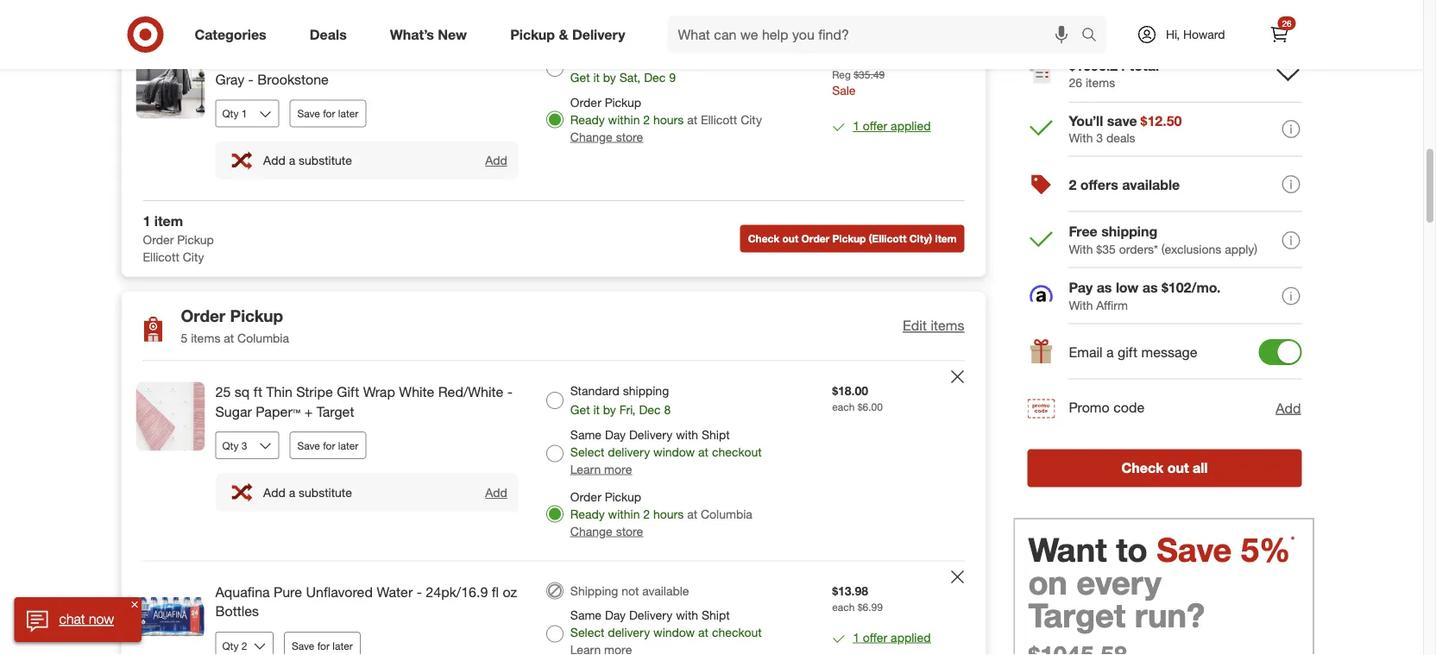 Task type: describe. For each thing, give the bounding box(es) containing it.
aquafina
[[215, 583, 270, 600]]

more
[[604, 461, 632, 476]]

pay as low as $102/mo. with affirm
[[1069, 279, 1221, 313]]

1 as from the left
[[1097, 279, 1112, 296]]

city inside 1 item order pickup ellicott city
[[183, 249, 204, 264]]

to
[[1116, 529, 1148, 569]]

out for all
[[1167, 460, 1189, 477]]

pay
[[1069, 279, 1093, 296]]

message
[[1141, 344, 1198, 361]]

0 vertical spatial delivery
[[572, 26, 625, 43]]

1 inside 1 item order pickup ellicott city
[[143, 213, 151, 230]]

25 sq ft thin stripe gift wrap white red/white - sugar paper™ + target
[[215, 383, 513, 420]]

$102/mo.
[[1162, 279, 1221, 296]]

affirm image
[[1030, 285, 1053, 302]]

items for total
[[1086, 75, 1115, 90]]

shipping for 25 sq ft thin stripe gift wrap white red/white - sugar paper™ + target
[[623, 383, 669, 398]]

dec for 50"x60" cozy heated throw blanket charcoal gray - brookstone
[[644, 70, 666, 85]]

shipt for aquafina pure unflavored water - 24pk/16.9 fl oz bottles
[[702, 607, 730, 622]]

email a gift message
[[1069, 344, 1198, 361]]

order pickup 5 items at columbia
[[181, 305, 289, 345]]

day for aquafina pure unflavored water - 24pk/16.9 fl oz bottles
[[605, 607, 626, 622]]

cart item ready to fulfill group containing 25 sq ft thin stripe gift wrap white red/white - sugar paper™ + target
[[122, 361, 985, 560]]

1 offer applied for aquafina pure unflavored water - 24pk/16.9 fl oz bottles
[[853, 630, 931, 645]]

shipping
[[570, 583, 618, 598]]

out for order
[[782, 232, 799, 245]]

order inside 1 item order pickup ellicott city
[[143, 232, 174, 247]]

chat now button
[[14, 597, 142, 642]]

$12.50
[[1141, 112, 1182, 129]]

- inside the 50"x60" cozy heated throw blanket charcoal gray - brookstone
[[248, 71, 254, 88]]

order pickup ready within 2 hours at columbia change store
[[570, 489, 752, 538]]

item inside button
[[935, 232, 957, 245]]

order pickup ready within 2 hours at ellicott city change store
[[570, 95, 762, 144]]

ready for store
[[570, 506, 605, 521]]

later for thin
[[338, 439, 358, 452]]

not
[[622, 583, 639, 598]]

standard for 50"x60" cozy heated throw blanket charcoal gray - brookstone
[[570, 51, 620, 66]]

you'll
[[1069, 112, 1103, 129]]

50"x60" cozy heated throw blanket charcoal gray - brookstone link
[[215, 50, 519, 89]]

&
[[559, 26, 568, 43]]

pickup inside 1 item order pickup ellicott city
[[177, 232, 214, 247]]

(exclusions
[[1162, 241, 1221, 257]]

affirm image
[[1028, 283, 1055, 310]]

low
[[1116, 279, 1139, 296]]

every
[[1077, 562, 1161, 602]]

sq
[[235, 383, 250, 400]]

run?
[[1135, 595, 1205, 635]]

pickup inside button
[[832, 232, 866, 245]]

chat now dialog
[[14, 597, 142, 642]]

edit items
[[903, 317, 965, 334]]

50"x60" cozy heated throw blanket charcoal gray - brookstone
[[215, 51, 500, 88]]

change inside order pickup ready within 2 hours at columbia change store
[[570, 523, 613, 538]]

items inside "dropdown button"
[[931, 317, 965, 334]]

summary
[[1087, 15, 1175, 39]]

search button
[[1074, 16, 1115, 57]]

red/white
[[438, 383, 503, 400]]

pure
[[274, 583, 302, 600]]

2 as from the left
[[1143, 279, 1158, 296]]

5
[[181, 330, 188, 345]]

substitute for throw
[[299, 152, 352, 168]]

each for $13.98
[[832, 600, 855, 613]]

paper™
[[256, 403, 301, 420]]

1 horizontal spatial 26
[[1282, 18, 1292, 28]]

substitute for thin
[[299, 485, 352, 500]]

1 vertical spatial add button
[[1275, 397, 1302, 419]]

2 for order pickup ready within 2 hours at columbia change store
[[643, 506, 650, 521]]

order summary
[[1028, 15, 1175, 39]]

checkout for 25 sq ft thin stripe gift wrap white red/white - sugar paper™ + target
[[712, 444, 762, 459]]

pickup inside order pickup ready within 2 hours at columbia change store
[[605, 489, 641, 504]]

with inside pay as low as $102/mo. with affirm
[[1069, 298, 1093, 313]]

columbia inside order pickup ready within 2 hours at columbia change store
[[701, 506, 752, 521]]

$18.00 each $6.00
[[832, 383, 883, 413]]

hours for at columbia
[[653, 506, 684, 521]]

$1096.24
[[1069, 57, 1126, 74]]

ellicott inside order pickup ready within 2 hours at ellicott city change store
[[701, 112, 737, 127]]

gift
[[337, 383, 359, 400]]

save for later button for water
[[284, 632, 361, 655]]

with for aquafina pure unflavored water - 24pk/16.9 fl oz bottles
[[676, 607, 698, 622]]

each for $18.00
[[832, 400, 855, 413]]

unflavored
[[306, 583, 373, 600]]

promo
[[1069, 399, 1110, 416]]

hi, howard
[[1166, 27, 1225, 42]]

1 offer applied button for 50"x60" cozy heated throw blanket charcoal gray - brookstone
[[853, 117, 931, 134]]

a for 25 sq ft thin stripe gift wrap white red/white - sugar paper™ + target
[[289, 485, 295, 500]]

$13.98 each $6.99
[[832, 583, 883, 613]]

by for 25 sq ft thin stripe gift wrap white red/white - sugar paper™ + target
[[603, 402, 616, 417]]

deals
[[1106, 130, 1135, 145]]

save for oz
[[292, 639, 314, 652]]

what's new link
[[375, 16, 489, 54]]

ready for change
[[570, 112, 605, 127]]

same day delivery with shipt select delivery window at checkout
[[570, 607, 762, 639]]

apply)
[[1225, 241, 1258, 257]]

8
[[664, 402, 671, 417]]

2 offers available
[[1069, 176, 1180, 193]]

sugar
[[215, 403, 252, 420]]

at inside order pickup ready within 2 hours at columbia change store
[[687, 506, 697, 521]]

howard
[[1183, 27, 1225, 42]]

edit
[[903, 317, 927, 334]]

deals link
[[295, 16, 368, 54]]

new
[[438, 26, 467, 43]]

26 link
[[1261, 16, 1299, 54]]

get for 25 sq ft thin stripe gift wrap white red/white - sugar paper™ + target
[[570, 402, 590, 417]]

search
[[1074, 28, 1115, 45]]

want to save 5% *
[[1028, 529, 1295, 569]]

$6.99
[[858, 600, 883, 613]]

affirm
[[1096, 298, 1128, 313]]

select for 25 sq ft thin stripe gift wrap white red/white - sugar paper™ + target
[[570, 444, 605, 459]]

2 offers available button
[[1028, 158, 1302, 213]]

for for throw
[[323, 107, 335, 120]]

city)
[[909, 232, 932, 245]]

total
[[1129, 57, 1159, 74]]

for for water
[[317, 639, 330, 652]]

columbia inside order pickup 5 items at columbia
[[237, 330, 289, 345]]

free shipping with $35 orders* (exclusions apply)
[[1069, 223, 1258, 257]]

it for 25 sq ft thin stripe gift wrap white red/white - sugar paper™ + target
[[593, 402, 600, 417]]

add a substitute for heated
[[263, 152, 352, 168]]

blanket
[[395, 51, 441, 68]]

$35.00
[[832, 51, 868, 66]]

sat,
[[619, 70, 641, 85]]

2 for order pickup ready within 2 hours at ellicott city change store
[[643, 112, 650, 127]]

items for pickup
[[191, 330, 220, 345]]

hours for at ellicott city
[[653, 112, 684, 127]]

categories
[[195, 26, 266, 43]]

get for 50"x60" cozy heated throw blanket charcoal gray - brookstone
[[570, 70, 590, 85]]

✕ button
[[128, 597, 142, 611]]

aquafina pure unflavored water - 24pk/16.9 fl oz bottles link
[[215, 582, 519, 621]]

thin
[[266, 383, 293, 400]]

store pickup radio for order pickup ready within 2 hours at ellicott city change store
[[546, 111, 563, 128]]

window for aquafina pure unflavored water - 24pk/16.9 fl oz bottles
[[653, 624, 695, 639]]

with inside you'll save $12.50 with 3 deals
[[1069, 130, 1093, 145]]

check out order pickup (ellicott city) item
[[748, 232, 957, 245]]

wrap
[[363, 383, 395, 400]]

orders*
[[1119, 241, 1158, 257]]

1 offer applied for 50"x60" cozy heated throw blanket charcoal gray - brookstone
[[853, 118, 931, 133]]

check for check out order pickup (ellicott city) item
[[748, 232, 780, 245]]

standard shipping get it by fri, dec 8
[[570, 383, 671, 417]]

save for later button for thin
[[290, 432, 366, 459]]

change store button for change
[[570, 128, 643, 145]]

add a substitute for ft
[[263, 485, 352, 500]]

order for order summary
[[1028, 15, 1082, 39]]

heated
[[304, 51, 349, 68]]

1 offer applied button for aquafina pure unflavored water - 24pk/16.9 fl oz bottles
[[853, 629, 931, 646]]

fri,
[[619, 402, 636, 417]]

add button for 25 sq ft thin stripe gift wrap white red/white - sugar paper™ + target
[[484, 484, 508, 501]]



Task type: locate. For each thing, give the bounding box(es) containing it.
within inside order pickup ready within 2 hours at ellicott city change store
[[608, 112, 640, 127]]

0 horizontal spatial as
[[1097, 279, 1112, 296]]

change down standard shipping get it by sat, dec 9 at the left top of the page
[[570, 129, 613, 144]]

2 1 offer applied button from the top
[[853, 629, 931, 646]]

same day delivery with shipt select delivery window at checkout learn more
[[570, 427, 762, 476]]

window for 25 sq ft thin stripe gift wrap white red/white - sugar paper™ + target
[[653, 444, 695, 459]]

free
[[1069, 223, 1098, 240]]

hours down 9
[[653, 112, 684, 127]]

2 inside order pickup ready within 2 hours at ellicott city change store
[[643, 112, 650, 127]]

each inside the $13.98 each $6.99
[[832, 600, 855, 613]]

city inside order pickup ready within 2 hours at ellicott city change store
[[741, 112, 762, 127]]

as right low
[[1143, 279, 1158, 296]]

check out all
[[1122, 460, 1208, 477]]

by inside standard shipping get it by fri, dec 8
[[603, 402, 616, 417]]

you'll save $12.50 with 3 deals
[[1069, 112, 1182, 145]]

add a substitute down +
[[263, 485, 352, 500]]

delivery
[[608, 444, 650, 459], [608, 624, 650, 639]]

1 for 50"x60" cozy heated throw blanket charcoal gray - brookstone
[[853, 118, 860, 133]]

0 vertical spatial store
[[616, 129, 643, 144]]

get left fri,
[[570, 402, 590, 417]]

for down stripe
[[323, 439, 335, 452]]

shipping up orders*
[[1101, 223, 1158, 240]]

stripe
[[296, 383, 333, 400]]

window inside same day delivery with shipt select delivery window at checkout learn more
[[653, 444, 695, 459]]

items down $1096.24
[[1086, 75, 1115, 90]]

0 horizontal spatial item
[[154, 213, 183, 230]]

save right to
[[1157, 529, 1232, 569]]

1 vertical spatial shipt
[[702, 607, 730, 622]]

3 with from the top
[[1069, 298, 1093, 313]]

1 vertical spatial check
[[1122, 460, 1164, 477]]

2 inside order pickup ready within 2 hours at columbia change store
[[643, 506, 650, 521]]

target inside "25 sq ft thin stripe gift wrap white red/white - sugar paper™ + target"
[[316, 403, 354, 420]]

1 vertical spatial delivery
[[629, 427, 673, 442]]

shipping inside standard shipping get it by fri, dec 8
[[623, 383, 669, 398]]

1 vertical spatial 1 offer applied button
[[853, 629, 931, 646]]

by left fri,
[[603, 402, 616, 417]]

0 vertical spatial hours
[[653, 112, 684, 127]]

shipping inside standard shipping get it by sat, dec 9
[[623, 51, 669, 66]]

get down pickup & delivery link
[[570, 70, 590, 85]]

with down you'll
[[1069, 130, 1093, 145]]

1 vertical spatial standard
[[570, 383, 620, 398]]

$35.00 reg $35.49 sale
[[832, 51, 885, 98]]

2 standard from the top
[[570, 383, 620, 398]]

1 with from the top
[[676, 427, 698, 442]]

3
[[1096, 130, 1103, 145]]

items right 5
[[191, 330, 220, 345]]

1 offer applied down $35.49
[[853, 118, 931, 133]]

0 vertical spatial item
[[154, 213, 183, 230]]

shipt
[[702, 427, 730, 442], [702, 607, 730, 622]]

1 horizontal spatial as
[[1143, 279, 1158, 296]]

order for order pickup ready within 2 hours at ellicott city change store
[[570, 95, 601, 110]]

delivery inside same day delivery with shipt select delivery window at checkout learn more
[[629, 427, 673, 442]]

for
[[323, 107, 335, 120], [323, 439, 335, 452], [317, 639, 330, 652]]

0 vertical spatial columbia
[[237, 330, 289, 345]]

gift
[[1118, 344, 1138, 361]]

1 vertical spatial a
[[1107, 344, 1114, 361]]

2 add a substitute from the top
[[263, 485, 352, 500]]

0 horizontal spatial ellicott
[[143, 249, 179, 264]]

a for 50"x60" cozy heated throw blanket charcoal gray - brookstone
[[289, 152, 295, 168]]

2 vertical spatial -
[[417, 583, 422, 600]]

store
[[616, 129, 643, 144], [616, 523, 643, 538]]

hours inside order pickup ready within 2 hours at ellicott city change store
[[653, 112, 684, 127]]

available for 2 offers available
[[1122, 176, 1180, 193]]

1 1 offer applied from the top
[[853, 118, 931, 133]]

0 vertical spatial check
[[748, 232, 780, 245]]

1 same from the top
[[570, 427, 602, 442]]

2 ready from the top
[[570, 506, 605, 521]]

2 change from the top
[[570, 523, 613, 538]]

select inside same day delivery with shipt select delivery window at checkout
[[570, 624, 605, 639]]

0 vertical spatial by
[[603, 70, 616, 85]]

cart item ready to fulfill group containing 50"x60" cozy heated throw blanket charcoal gray - brookstone
[[122, 29, 985, 200]]

item
[[154, 213, 183, 230], [935, 232, 957, 245]]

dec inside standard shipping get it by sat, dec 9
[[644, 70, 666, 85]]

delivery down not
[[629, 607, 673, 622]]

with inside 'free shipping with $35 orders* (exclusions apply)'
[[1069, 241, 1093, 257]]

25 sq ft thin stripe gift wrap white red/white - sugar paper™ + target link
[[215, 382, 519, 421]]

✕
[[131, 599, 138, 609]]

0 vertical spatial applied
[[891, 118, 931, 133]]

What can we help you find? suggestions appear below search field
[[668, 16, 1086, 54]]

1 vertical spatial 26
[[1069, 75, 1082, 90]]

1 vertical spatial columbia
[[701, 506, 752, 521]]

select
[[570, 444, 605, 459], [570, 624, 605, 639]]

1 for aquafina pure unflavored water - 24pk/16.9 fl oz bottles
[[853, 630, 860, 645]]

same up learn
[[570, 427, 602, 442]]

change store button down sat, at the left top of page
[[570, 128, 643, 145]]

store up shipping not available
[[616, 523, 643, 538]]

1 add a substitute from the top
[[263, 152, 352, 168]]

2 change store button from the top
[[570, 522, 643, 540]]

1 vertical spatial each
[[832, 600, 855, 613]]

ready down standard shipping get it by sat, dec 9 at the left top of the page
[[570, 112, 605, 127]]

save down brookstone
[[297, 107, 320, 120]]

order inside order pickup ready within 2 hours at columbia change store
[[570, 489, 601, 504]]

delivery for aquafina pure unflavored water - 24pk/16.9 fl oz bottles
[[608, 624, 650, 639]]

by left sat, at the left top of page
[[603, 70, 616, 85]]

2 delivery from the top
[[608, 624, 650, 639]]

1 shipt from the top
[[702, 427, 730, 442]]

0 vertical spatial store pickup radio
[[546, 111, 563, 128]]

dec left '8'
[[639, 402, 661, 417]]

delivery for 25 sq ft thin stripe gift wrap white red/white - sugar paper™ + target
[[608, 444, 650, 459]]

delivery for aquafina pure unflavored water - 24pk/16.9 fl oz bottles
[[629, 607, 673, 622]]

0 vertical spatial get
[[570, 70, 590, 85]]

charcoal
[[445, 51, 500, 68]]

standard up fri,
[[570, 383, 620, 398]]

gray
[[215, 71, 244, 88]]

1 day from the top
[[605, 427, 626, 442]]

1 vertical spatial change
[[570, 523, 613, 538]]

0 vertical spatial within
[[608, 112, 640, 127]]

save
[[1107, 112, 1137, 129]]

1 change store button from the top
[[570, 128, 643, 145]]

0 vertical spatial window
[[653, 444, 695, 459]]

1 cart item ready to fulfill group from the top
[[122, 29, 985, 200]]

delivery for 25 sq ft thin stripe gift wrap white red/white - sugar paper™ + target
[[629, 427, 673, 442]]

1 vertical spatial day
[[605, 607, 626, 622]]

cart item ready to fulfill group containing aquafina pure unflavored water - 24pk/16.9 fl oz bottles
[[122, 561, 985, 655]]

0 vertical spatial delivery
[[608, 444, 650, 459]]

with inside same day delivery with shipt select delivery window at checkout learn more
[[676, 427, 698, 442]]

within down more
[[608, 506, 640, 521]]

it for 50"x60" cozy heated throw blanket charcoal gray - brookstone
[[593, 70, 600, 85]]

0 vertical spatial each
[[832, 400, 855, 413]]

0 vertical spatial with
[[1069, 130, 1093, 145]]

dec inside standard shipping get it by fri, dec 8
[[639, 402, 661, 417]]

all
[[1193, 460, 1208, 477]]

1 vertical spatial add a substitute
[[263, 485, 352, 500]]

order inside button
[[801, 232, 830, 245]]

1 vertical spatial it
[[593, 402, 600, 417]]

25 sq ft thin stripe gift wrap white red/white - sugar paper&#8482; + target image
[[136, 382, 205, 451]]

it inside standard shipping get it by sat, dec 9
[[593, 70, 600, 85]]

a left gift
[[1107, 344, 1114, 361]]

$1096.24 total 26 items
[[1069, 57, 1159, 90]]

1 vertical spatial 1 offer applied
[[853, 630, 931, 645]]

- right red/white at the left bottom
[[507, 383, 513, 400]]

1 by from the top
[[603, 70, 616, 85]]

1 change from the top
[[570, 129, 613, 144]]

1 vertical spatial window
[[653, 624, 695, 639]]

1 vertical spatial delivery
[[608, 624, 650, 639]]

aquafina pure unflavored water - 24pk/16.9 fl oz bottles image
[[136, 582, 205, 651]]

with
[[676, 427, 698, 442], [676, 607, 698, 622]]

0 vertical spatial select
[[570, 444, 605, 459]]

with down pay
[[1069, 298, 1093, 313]]

save for later for thin
[[297, 439, 358, 452]]

window inside same day delivery with shipt select delivery window at checkout
[[653, 624, 695, 639]]

at inside order pickup 5 items at columbia
[[224, 330, 234, 345]]

with for 25 sq ft thin stripe gift wrap white red/white - sugar paper™ + target
[[676, 427, 698, 442]]

save for white
[[297, 439, 320, 452]]

standard for 25 sq ft thin stripe gift wrap white red/white - sugar paper™ + target
[[570, 383, 620, 398]]

2 by from the top
[[603, 402, 616, 417]]

2 vertical spatial 2
[[643, 506, 650, 521]]

1 vertical spatial within
[[608, 506, 640, 521]]

each down $13.98
[[832, 600, 855, 613]]

1 horizontal spatial -
[[417, 583, 422, 600]]

shipt for 25 sq ft thin stripe gift wrap white red/white - sugar paper™ + target
[[702, 427, 730, 442]]

1 offer applied button down $35.49
[[853, 117, 931, 134]]

delivery inside same day delivery with shipt select delivery window at checkout
[[608, 624, 650, 639]]

0 vertical spatial city
[[741, 112, 762, 127]]

delivery right &
[[572, 26, 625, 43]]

what's
[[390, 26, 434, 43]]

0 horizontal spatial columbia
[[237, 330, 289, 345]]

shipping up sat, at the left top of page
[[623, 51, 669, 66]]

checkout for aquafina pure unflavored water - 24pk/16.9 fl oz bottles
[[712, 624, 762, 639]]

2 down standard shipping get it by sat, dec 9 at the left top of the page
[[643, 112, 650, 127]]

2 with from the top
[[676, 607, 698, 622]]

delivery up more
[[608, 444, 650, 459]]

available for shipping not available
[[642, 583, 689, 598]]

1 vertical spatial item
[[935, 232, 957, 245]]

applied for 50"x60" cozy heated throw blanket charcoal gray - brookstone
[[891, 118, 931, 133]]

1 with from the top
[[1069, 130, 1093, 145]]

check inside button
[[1122, 460, 1164, 477]]

item inside 1 item order pickup ellicott city
[[154, 213, 183, 230]]

within for change
[[608, 112, 640, 127]]

it left fri,
[[593, 402, 600, 417]]

0 horizontal spatial available
[[642, 583, 689, 598]]

ellicott inside 1 item order pickup ellicott city
[[143, 249, 179, 264]]

same inside same day delivery with shipt select delivery window at checkout
[[570, 607, 602, 622]]

cart item ready to fulfill group
[[122, 29, 985, 200], [122, 361, 985, 560], [122, 561, 985, 655]]

same for aquafina pure unflavored water - 24pk/16.9 fl oz bottles
[[570, 607, 602, 622]]

1 ready from the top
[[570, 112, 605, 127]]

standard down "pickup & delivery"
[[570, 51, 620, 66]]

1 select from the top
[[570, 444, 605, 459]]

2 vertical spatial 1
[[853, 630, 860, 645]]

1 vertical spatial checkout
[[712, 624, 762, 639]]

select for aquafina pure unflavored water - 24pk/16.9 fl oz bottles
[[570, 624, 605, 639]]

save for -
[[297, 107, 320, 120]]

0 vertical spatial save for later button
[[290, 100, 366, 127]]

dec for 25 sq ft thin stripe gift wrap white red/white - sugar paper™ + target
[[639, 402, 661, 417]]

order for order pickup ready within 2 hours at columbia change store
[[570, 489, 601, 504]]

add a substitute down brookstone
[[263, 152, 352, 168]]

1 hours from the top
[[653, 112, 684, 127]]

0 vertical spatial shipping
[[623, 51, 669, 66]]

bottles
[[215, 603, 259, 620]]

50&#34;x60&#34; cozy heated throw blanket charcoal gray - brookstone image
[[136, 50, 205, 119]]

0 vertical spatial later
[[338, 107, 358, 120]]

0 vertical spatial 1 offer applied button
[[853, 117, 931, 134]]

1 horizontal spatial city
[[741, 112, 762, 127]]

get inside standard shipping get it by sat, dec 9
[[570, 70, 590, 85]]

1 vertical spatial with
[[1069, 241, 1093, 257]]

white
[[399, 383, 434, 400]]

2
[[643, 112, 650, 127], [1069, 176, 1077, 193], [643, 506, 650, 521]]

email
[[1069, 344, 1103, 361]]

with down free
[[1069, 241, 1093, 257]]

- inside aquafina pure unflavored water - 24pk/16.9 fl oz bottles
[[417, 583, 422, 600]]

reg
[[832, 68, 851, 81]]

change up shipping
[[570, 523, 613, 538]]

- right water
[[417, 583, 422, 600]]

order for order pickup 5 items at columbia
[[181, 305, 225, 325]]

2 applied from the top
[[891, 630, 931, 645]]

0 vertical spatial out
[[782, 232, 799, 245]]

save down pure
[[292, 639, 314, 652]]

want
[[1028, 529, 1107, 569]]

day down fri,
[[605, 427, 626, 442]]

1 vertical spatial substitute
[[299, 485, 352, 500]]

0 horizontal spatial items
[[191, 330, 220, 345]]

save for later down unflavored at the left of page
[[292, 639, 353, 652]]

1 vertical spatial offer
[[863, 630, 887, 645]]

shipping inside 'free shipping with $35 orders* (exclusions apply)'
[[1101, 223, 1158, 240]]

at inside same day delivery with shipt select delivery window at checkout
[[698, 624, 709, 639]]

a down brookstone
[[289, 152, 295, 168]]

select down shipping
[[570, 624, 605, 639]]

2 cart item ready to fulfill group from the top
[[122, 361, 985, 560]]

2 hours from the top
[[653, 506, 684, 521]]

1 vertical spatial target
[[1028, 595, 1126, 635]]

0 vertical spatial shipt
[[702, 427, 730, 442]]

1 vertical spatial store pickup radio
[[546, 505, 563, 522]]

change store button for store
[[570, 522, 643, 540]]

add button for 50"x60" cozy heated throw blanket charcoal gray - brookstone
[[484, 152, 508, 169]]

1 window from the top
[[653, 444, 695, 459]]

at inside order pickup ready within 2 hours at ellicott city change store
[[687, 112, 697, 127]]

- right gray
[[248, 71, 254, 88]]

categories link
[[180, 16, 288, 54]]

2 offer from the top
[[863, 630, 887, 645]]

target down "gift"
[[316, 403, 354, 420]]

hours inside order pickup ready within 2 hours at columbia change store
[[653, 506, 684, 521]]

it inside standard shipping get it by fri, dec 8
[[593, 402, 600, 417]]

2 vertical spatial cart item ready to fulfill group
[[122, 561, 985, 655]]

day inside same day delivery with shipt select delivery window at checkout learn more
[[605, 427, 626, 442]]

later for throw
[[338, 107, 358, 120]]

pickup inside order pickup ready within 2 hours at ellicott city change store
[[605, 95, 641, 110]]

shipping not available
[[570, 583, 689, 598]]

code
[[1113, 399, 1145, 416]]

ready down learn
[[570, 506, 605, 521]]

save for later for throw
[[297, 107, 358, 120]]

standard inside standard shipping get it by fri, dec 8
[[570, 383, 620, 398]]

ready inside order pickup ready within 2 hours at ellicott city change store
[[570, 112, 605, 127]]

Store pickup radio
[[546, 111, 563, 128], [546, 505, 563, 522]]

later down the 50"x60" cozy heated throw blanket charcoal gray - brookstone
[[338, 107, 358, 120]]

target down want
[[1028, 595, 1126, 635]]

0 vertical spatial ellicott
[[701, 112, 737, 127]]

$35
[[1096, 241, 1116, 257]]

window down shipping not available
[[653, 624, 695, 639]]

hours down same day delivery with shipt select delivery window at checkout learn more
[[653, 506, 684, 521]]

2 1 offer applied from the top
[[853, 630, 931, 645]]

1 horizontal spatial out
[[1167, 460, 1189, 477]]

2 horizontal spatial items
[[1086, 75, 1115, 90]]

2 it from the top
[[593, 402, 600, 417]]

2 shipt from the top
[[702, 607, 730, 622]]

brookstone
[[257, 71, 329, 88]]

0 vertical spatial available
[[1122, 176, 1180, 193]]

0 vertical spatial day
[[605, 427, 626, 442]]

save down +
[[297, 439, 320, 452]]

$35.49
[[854, 68, 885, 81]]

select inside same day delivery with shipt select delivery window at checkout learn more
[[570, 444, 605, 459]]

2 vertical spatial save for later button
[[284, 632, 361, 655]]

order inside order pickup 5 items at columbia
[[181, 305, 225, 325]]

1 vertical spatial store
[[616, 523, 643, 538]]

26 down $1096.24
[[1069, 75, 1082, 90]]

save for later button down unflavored at the left of page
[[284, 632, 361, 655]]

0 vertical spatial with
[[676, 427, 698, 442]]

for for thin
[[323, 439, 335, 452]]

1 vertical spatial available
[[642, 583, 689, 598]]

standard inside standard shipping get it by sat, dec 9
[[570, 51, 620, 66]]

2 inside 2 offers available button
[[1069, 176, 1077, 193]]

change store button
[[570, 128, 643, 145], [570, 522, 643, 540]]

save for later button for throw
[[290, 100, 366, 127]]

learn more button
[[570, 460, 632, 478]]

window
[[653, 444, 695, 459], [653, 624, 695, 639]]

as up affirm
[[1097, 279, 1112, 296]]

shipt inside same day delivery with shipt select delivery window at checkout
[[702, 607, 730, 622]]

at inside same day delivery with shipt select delivery window at checkout learn more
[[698, 444, 709, 459]]

1 vertical spatial dec
[[639, 402, 661, 417]]

shipping for 50"x60" cozy heated throw blanket charcoal gray - brookstone
[[623, 51, 669, 66]]

1 vertical spatial with
[[676, 607, 698, 622]]

0 horizontal spatial check
[[748, 232, 780, 245]]

get inside standard shipping get it by fri, dec 8
[[570, 402, 590, 417]]

0 vertical spatial it
[[593, 70, 600, 85]]

1 delivery from the top
[[608, 444, 650, 459]]

2 down same day delivery with shipt select delivery window at checkout learn more
[[643, 506, 650, 521]]

chat
[[59, 611, 85, 628]]

store pickup radio for order pickup ready within 2 hours at columbia change store
[[546, 505, 563, 522]]

chat now
[[59, 611, 114, 628]]

oz
[[503, 583, 517, 600]]

out
[[782, 232, 799, 245], [1167, 460, 1189, 477]]

check out all button
[[1028, 449, 1302, 487]]

1 offer from the top
[[863, 118, 887, 133]]

1 offer applied button down $6.99
[[853, 629, 931, 646]]

save for later button
[[290, 100, 366, 127], [290, 432, 366, 459], [284, 632, 361, 655]]

2 with from the top
[[1069, 241, 1093, 257]]

order inside order pickup ready within 2 hours at ellicott city change store
[[570, 95, 601, 110]]

offers
[[1080, 176, 1118, 193]]

1 vertical spatial change store button
[[570, 522, 643, 540]]

1 offer applied button
[[853, 117, 931, 134], [853, 629, 931, 646]]

offer down $35.49
[[863, 118, 887, 133]]

same down shipping
[[570, 607, 602, 622]]

items inside $1096.24 total 26 items
[[1086, 75, 1115, 90]]

save for later button down +
[[290, 432, 366, 459]]

1 horizontal spatial available
[[1122, 176, 1180, 193]]

1 applied from the top
[[891, 118, 931, 133]]

city
[[741, 112, 762, 127], [183, 249, 204, 264]]

by inside standard shipping get it by sat, dec 9
[[603, 70, 616, 85]]

day for 25 sq ft thin stripe gift wrap white red/white - sugar paper™ + target
[[605, 427, 626, 442]]

applied for aquafina pure unflavored water - 24pk/16.9 fl oz bottles
[[891, 630, 931, 645]]

available inside button
[[1122, 176, 1180, 193]]

0 vertical spatial save for later
[[297, 107, 358, 120]]

save for later button down brookstone
[[290, 100, 366, 127]]

for down brookstone
[[323, 107, 335, 120]]

save for later down +
[[297, 439, 358, 452]]

as
[[1097, 279, 1112, 296], [1143, 279, 1158, 296]]

window down '8'
[[653, 444, 695, 459]]

store inside order pickup ready within 2 hours at columbia change store
[[616, 523, 643, 538]]

2 get from the top
[[570, 402, 590, 417]]

each
[[832, 400, 855, 413], [832, 600, 855, 613]]

fl
[[492, 583, 499, 600]]

1 vertical spatial hours
[[653, 506, 684, 521]]

2 checkout from the top
[[712, 624, 762, 639]]

1 vertical spatial same
[[570, 607, 602, 622]]

delivery inside same day delivery with shipt select delivery window at checkout
[[629, 607, 673, 622]]

store down sat, at the left top of page
[[616, 129, 643, 144]]

1 store from the top
[[616, 129, 643, 144]]

0 vertical spatial a
[[289, 152, 295, 168]]

change inside order pickup ready within 2 hours at ellicott city change store
[[570, 129, 613, 144]]

with inside same day delivery with shipt select delivery window at checkout
[[676, 607, 698, 622]]

2 store from the top
[[616, 523, 643, 538]]

offer down $6.99
[[863, 630, 887, 645]]

1 vertical spatial get
[[570, 402, 590, 417]]

2 substitute from the top
[[299, 485, 352, 500]]

available up same day delivery with shipt select delivery window at checkout
[[642, 583, 689, 598]]

by for 50"x60" cozy heated throw blanket charcoal gray - brookstone
[[603, 70, 616, 85]]

select up learn
[[570, 444, 605, 459]]

25
[[215, 383, 231, 400]]

1 offer applied
[[853, 118, 931, 133], [853, 630, 931, 645]]

1 item order pickup ellicott city
[[143, 213, 214, 264]]

each down '$18.00'
[[832, 400, 855, 413]]

1 vertical spatial applied
[[891, 630, 931, 645]]

offer for aquafina pure unflavored water - 24pk/16.9 fl oz bottles
[[863, 630, 887, 645]]

1 each from the top
[[832, 400, 855, 413]]

1 vertical spatial city
[[183, 249, 204, 264]]

ft
[[253, 383, 262, 400]]

0 vertical spatial 26
[[1282, 18, 1292, 28]]

checkout inside same day delivery with shipt select delivery window at checkout learn more
[[712, 444, 762, 459]]

check for check out all
[[1122, 460, 1164, 477]]

within inside order pickup ready within 2 hours at columbia change store
[[608, 506, 640, 521]]

store inside order pickup ready within 2 hours at ellicott city change store
[[616, 129, 643, 144]]

2 within from the top
[[608, 506, 640, 521]]

learn
[[570, 461, 601, 476]]

later down aquafina pure unflavored water - 24pk/16.9 fl oz bottles
[[333, 639, 353, 652]]

1 vertical spatial cart item ready to fulfill group
[[122, 361, 985, 560]]

1 offer applied down $6.99
[[853, 630, 931, 645]]

2 vertical spatial with
[[1069, 298, 1093, 313]]

dec left 9
[[644, 70, 666, 85]]

2 vertical spatial save for later
[[292, 639, 353, 652]]

target inside the on every target run?
[[1028, 595, 1126, 635]]

2 store pickup radio from the top
[[546, 505, 563, 522]]

delivery down '8'
[[629, 427, 673, 442]]

$13.98
[[832, 583, 868, 598]]

delivery down shipping not available
[[608, 624, 650, 639]]

later for water
[[333, 639, 353, 652]]

day inside same day delivery with shipt select delivery window at checkout
[[605, 607, 626, 622]]

26 right howard
[[1282, 18, 1292, 28]]

sale
[[832, 83, 856, 98]]

add a substitute
[[263, 152, 352, 168], [263, 485, 352, 500]]

26 inside $1096.24 total 26 items
[[1069, 75, 1082, 90]]

2 same from the top
[[570, 607, 602, 622]]

2 left offers
[[1069, 176, 1077, 193]]

later
[[338, 107, 358, 120], [338, 439, 358, 452], [333, 639, 353, 652]]

1 within from the top
[[608, 112, 640, 127]]

0 vertical spatial substitute
[[299, 152, 352, 168]]

standard shipping get it by sat, dec 9
[[570, 51, 676, 85]]

3 cart item ready to fulfill group from the top
[[122, 561, 985, 655]]

change store button up shipping
[[570, 522, 643, 540]]

delivery inside same day delivery with shipt select delivery window at checkout learn more
[[608, 444, 650, 459]]

items right edit
[[931, 317, 965, 334]]

add button
[[484, 152, 508, 169], [1275, 397, 1302, 419], [484, 484, 508, 501]]

later down "25 sq ft thin stripe gift wrap white red/white - sugar paper™ + target"
[[338, 439, 358, 452]]

0 vertical spatial 1 offer applied
[[853, 118, 931, 133]]

1 get from the top
[[570, 70, 590, 85]]

1 it from the top
[[593, 70, 600, 85]]

each inside $18.00 each $6.00
[[832, 400, 855, 413]]

checkout inside same day delivery with shipt select delivery window at checkout
[[712, 624, 762, 639]]

edit items button
[[903, 316, 965, 336]]

1 standard from the top
[[570, 51, 620, 66]]

1 horizontal spatial ellicott
[[701, 112, 737, 127]]

day down shipping not available
[[605, 607, 626, 622]]

for down unflavored at the left of page
[[317, 639, 330, 652]]

shipt inside same day delivery with shipt select delivery window at checkout learn more
[[702, 427, 730, 442]]

0 vertical spatial -
[[248, 71, 254, 88]]

2 select from the top
[[570, 624, 605, 639]]

within for store
[[608, 506, 640, 521]]

pickup inside order pickup 5 items at columbia
[[230, 305, 283, 325]]

same for 25 sq ft thin stripe gift wrap white red/white - sugar paper™ + target
[[570, 427, 602, 442]]

check inside check out order pickup (ellicott city) item button
[[748, 232, 780, 245]]

None radio
[[546, 60, 563, 77], [546, 445, 563, 462], [546, 582, 563, 599], [546, 625, 563, 642], [546, 60, 563, 77], [546, 445, 563, 462], [546, 582, 563, 599], [546, 625, 563, 642]]

day
[[605, 427, 626, 442], [605, 607, 626, 622]]

within down sat, at the left top of page
[[608, 112, 640, 127]]

at
[[687, 112, 697, 127], [224, 330, 234, 345], [698, 444, 709, 459], [687, 506, 697, 521], [698, 624, 709, 639]]

2 vertical spatial for
[[317, 639, 330, 652]]

0 vertical spatial standard
[[570, 51, 620, 66]]

ready inside order pickup ready within 2 hours at columbia change store
[[570, 506, 605, 521]]

0 horizontal spatial -
[[248, 71, 254, 88]]

$6.00
[[858, 400, 883, 413]]

hours
[[653, 112, 684, 127], [653, 506, 684, 521]]

2 day from the top
[[605, 607, 626, 622]]

1 checkout from the top
[[712, 444, 762, 459]]

1 substitute from the top
[[299, 152, 352, 168]]

aquafina pure unflavored water - 24pk/16.9 fl oz bottles
[[215, 583, 517, 620]]

shipping up fri,
[[623, 383, 669, 398]]

same inside same day delivery with shipt select delivery window at checkout learn more
[[570, 427, 602, 442]]

None radio
[[546, 392, 563, 409]]

0 vertical spatial add a substitute
[[263, 152, 352, 168]]

save for later for water
[[292, 639, 353, 652]]

pickup & delivery
[[510, 26, 625, 43]]

1 1 offer applied button from the top
[[853, 117, 931, 134]]

- inside "25 sq ft thin stripe gift wrap white red/white - sugar paper™ + target"
[[507, 383, 513, 400]]

1 horizontal spatial target
[[1028, 595, 1126, 635]]

2 window from the top
[[653, 624, 695, 639]]

+
[[304, 403, 313, 420]]

24pk/16.9
[[426, 583, 488, 600]]

0 vertical spatial same
[[570, 427, 602, 442]]

ready
[[570, 112, 605, 127], [570, 506, 605, 521]]

a down "paper™"
[[289, 485, 295, 500]]

1 store pickup radio from the top
[[546, 111, 563, 128]]

1 horizontal spatial items
[[931, 317, 965, 334]]

offer for 50"x60" cozy heated throw blanket charcoal gray - brookstone
[[863, 118, 887, 133]]

2 each from the top
[[832, 600, 855, 613]]

save for later down brookstone
[[297, 107, 358, 120]]

available right offers
[[1122, 176, 1180, 193]]

1 horizontal spatial columbia
[[701, 506, 752, 521]]

items inside order pickup 5 items at columbia
[[191, 330, 220, 345]]

it left sat, at the left top of page
[[593, 70, 600, 85]]

2 vertical spatial shipping
[[623, 383, 669, 398]]



Task type: vqa. For each thing, say whether or not it's contained in the screenshot.
Shipt associated with 25 sq ft Thin Stripe Gift Wrap White Red/White - Sugar Paper™ + Target
yes



